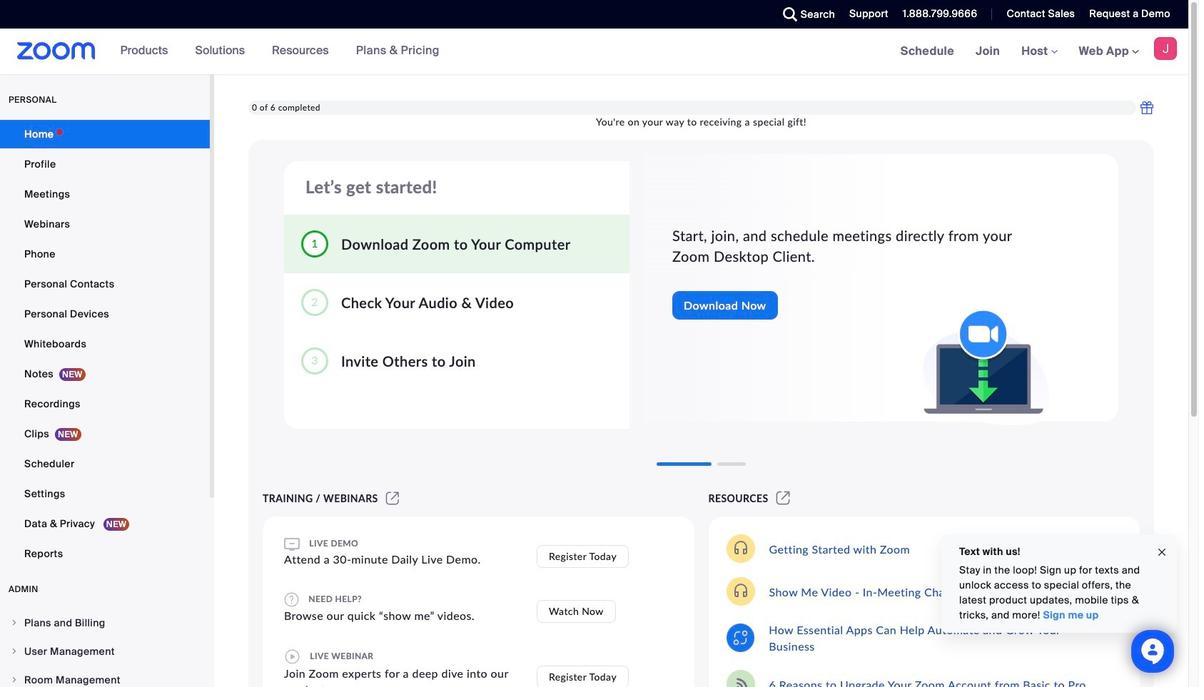 Task type: vqa. For each thing, say whether or not it's contained in the screenshot.
dialog
no



Task type: describe. For each thing, give the bounding box(es) containing it.
window new image
[[774, 493, 793, 505]]

zoom logo image
[[17, 42, 95, 60]]

product information navigation
[[110, 29, 450, 74]]

2 menu item from the top
[[0, 638, 210, 665]]



Task type: locate. For each thing, give the bounding box(es) containing it.
menu item
[[0, 610, 210, 637], [0, 638, 210, 665], [0, 667, 210, 688]]

profile picture image
[[1155, 37, 1177, 60]]

meetings navigation
[[890, 29, 1189, 75]]

close image
[[1157, 545, 1168, 561]]

2 right image from the top
[[10, 648, 19, 656]]

1 vertical spatial right image
[[10, 648, 19, 656]]

right image for third menu item from the bottom of the admin menu menu
[[10, 619, 19, 628]]

window new image
[[384, 493, 401, 505]]

banner
[[0, 29, 1189, 75]]

3 menu item from the top
[[0, 667, 210, 688]]

right image
[[10, 619, 19, 628], [10, 648, 19, 656], [10, 676, 19, 685]]

3 right image from the top
[[10, 676, 19, 685]]

2 vertical spatial right image
[[10, 676, 19, 685]]

right image for first menu item from the bottom of the admin menu menu
[[10, 676, 19, 685]]

personal menu menu
[[0, 120, 210, 570]]

admin menu menu
[[0, 610, 210, 688]]

1 menu item from the top
[[0, 610, 210, 637]]

0 vertical spatial right image
[[10, 619, 19, 628]]

2 vertical spatial menu item
[[0, 667, 210, 688]]

right image for second menu item from the top of the admin menu menu
[[10, 648, 19, 656]]

1 vertical spatial menu item
[[0, 638, 210, 665]]

1 right image from the top
[[10, 619, 19, 628]]

0 vertical spatial menu item
[[0, 610, 210, 637]]



